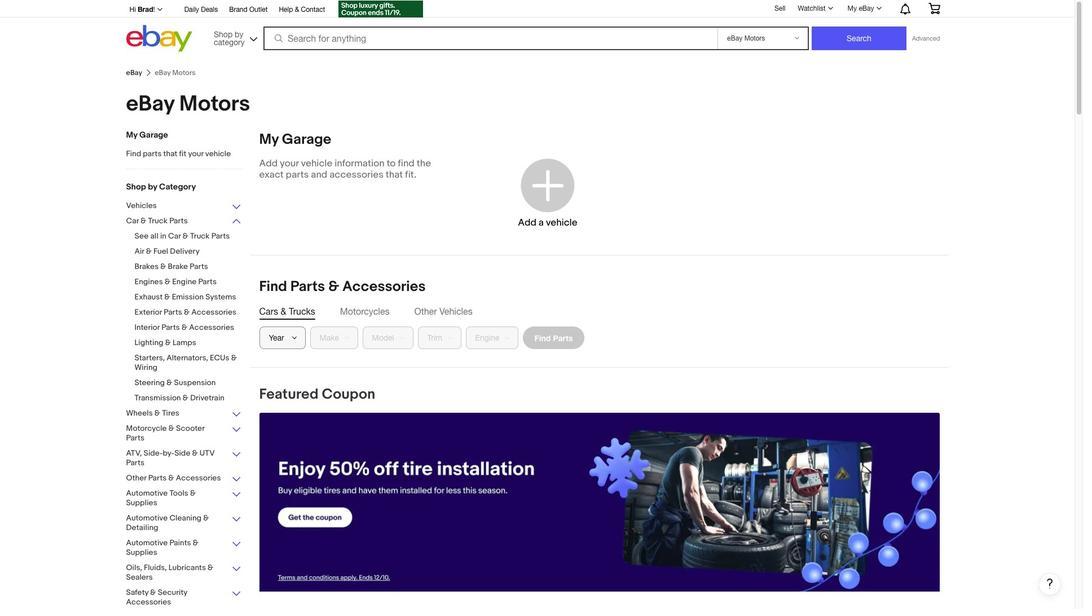 Task type: locate. For each thing, give the bounding box(es) containing it.
truck
[[148, 216, 168, 226], [190, 231, 210, 241]]

coupon
[[322, 386, 375, 404]]

motorcycle & scooter parts button
[[126, 424, 242, 444]]

1 vertical spatial supplies
[[126, 548, 157, 558]]

parts inside the add your vehicle information to find the exact parts and accessories that fit.
[[286, 169, 309, 181]]

parts left fit
[[143, 149, 162, 159]]

automotive left cleaning
[[126, 514, 168, 523]]

lighting
[[135, 338, 163, 348]]

by inside shop by category
[[235, 30, 243, 39]]

0 vertical spatial supplies
[[126, 498, 157, 508]]

1 horizontal spatial other
[[415, 306, 437, 317]]

brand
[[229, 6, 248, 14]]

my garage
[[126, 130, 168, 141], [259, 131, 331, 148]]

vehicle
[[205, 149, 231, 159], [301, 158, 333, 169], [546, 217, 578, 228]]

1 vertical spatial parts
[[286, 169, 309, 181]]

brad
[[138, 5, 153, 14]]

accessories down exterior parts & accessories link
[[189, 323, 234, 332]]

add inside the add your vehicle information to find the exact parts and accessories that fit.
[[259, 158, 278, 169]]

1 vertical spatial ebay
[[126, 68, 142, 77]]

transmission
[[135, 393, 181, 403]]

find for find parts that fit your vehicle
[[126, 149, 141, 159]]

ebay motors
[[126, 91, 250, 117]]

truck up all
[[148, 216, 168, 226]]

!
[[153, 6, 155, 14]]

my garage up find parts that fit your vehicle
[[126, 130, 168, 141]]

1 vertical spatial truck
[[190, 231, 210, 241]]

interior parts & accessories link
[[135, 323, 250, 334]]

0 horizontal spatial that
[[163, 149, 177, 159]]

1 horizontal spatial your
[[280, 158, 299, 169]]

1 vertical spatial by
[[148, 182, 157, 192]]

ecus
[[210, 353, 230, 363]]

your inside the add your vehicle information to find the exact parts and accessories that fit.
[[280, 158, 299, 169]]

sell link
[[770, 4, 791, 12]]

my garage inside main content
[[259, 131, 331, 148]]

0 horizontal spatial find
[[126, 149, 141, 159]]

& inside help & contact link
[[295, 6, 299, 14]]

Search for anything text field
[[265, 28, 716, 49]]

a
[[539, 217, 544, 228]]

0 vertical spatial find
[[126, 149, 141, 159]]

1 horizontal spatial truck
[[190, 231, 210, 241]]

add your vehicle information to find the exact parts and accessories that fit.
[[259, 158, 431, 181]]

0 vertical spatial shop
[[214, 30, 233, 39]]

truck up air & fuel delivery link
[[190, 231, 210, 241]]

0 horizontal spatial truck
[[148, 216, 168, 226]]

0 horizontal spatial by
[[148, 182, 157, 192]]

car right in
[[168, 231, 181, 241]]

vehicle inside the add your vehicle information to find the exact parts and accessories that fit.
[[301, 158, 333, 169]]

1 horizontal spatial vehicle
[[301, 158, 333, 169]]

0 horizontal spatial your
[[188, 149, 204, 159]]

vehicles inside vehicles car & truck parts see all in car & truck parts air & fuel delivery brakes & brake parts engines & engine parts exhaust & emission systems exterior parts & accessories interior parts & accessories lighting & lamps starters, alternators, ecus & wiring steering & suspension transmission & drivetrain wheels & tires motorcycle & scooter parts atv, side-by-side & utv parts other parts & accessories automotive tools & supplies automotive cleaning & detailing automotive paints & supplies oils, fluids, lubricants & sealers safety & security accessories
[[126, 201, 157, 211]]

1 horizontal spatial parts
[[286, 169, 309, 181]]

1 vertical spatial vehicles
[[440, 306, 473, 317]]

None submit
[[812, 27, 907, 50]]

by
[[235, 30, 243, 39], [148, 182, 157, 192]]

vehicle inside button
[[546, 217, 578, 228]]

1 horizontal spatial that
[[386, 169, 403, 181]]

deals
[[201, 6, 218, 14]]

shop
[[214, 30, 233, 39], [126, 182, 146, 192]]

by down brand
[[235, 30, 243, 39]]

1 automotive from the top
[[126, 489, 168, 498]]

featured coupon
[[259, 386, 375, 404]]

drivetrain
[[190, 393, 225, 403]]

add left and
[[259, 158, 278, 169]]

vehicle right a
[[546, 217, 578, 228]]

automotive left tools
[[126, 489, 168, 498]]

0 horizontal spatial vehicle
[[205, 149, 231, 159]]

garage up find parts that fit your vehicle
[[139, 130, 168, 141]]

tab list inside main content
[[259, 305, 940, 318]]

exhaust & emission systems link
[[135, 292, 250, 303]]

to
[[387, 158, 396, 169]]

shop left "category"
[[126, 182, 146, 192]]

0 vertical spatial parts
[[143, 149, 162, 159]]

0 vertical spatial car
[[126, 216, 139, 226]]

cleaning
[[170, 514, 202, 523]]

0 horizontal spatial vehicles
[[126, 201, 157, 211]]

that
[[163, 149, 177, 159], [386, 169, 403, 181]]

brakes
[[135, 262, 159, 271]]

tab list containing cars & trucks
[[259, 305, 940, 318]]

add a vehicle
[[518, 217, 578, 228]]

side
[[175, 449, 190, 458]]

0 horizontal spatial other
[[126, 474, 147, 483]]

1 horizontal spatial find
[[259, 278, 287, 296]]

2 vertical spatial automotive
[[126, 538, 168, 548]]

accessories up motorcycles
[[343, 278, 426, 296]]

1 vertical spatial other
[[126, 474, 147, 483]]

find inside find parts that fit your vehicle link
[[126, 149, 141, 159]]

1 vertical spatial find
[[259, 278, 287, 296]]

the
[[417, 158, 431, 169]]

safety
[[126, 588, 149, 598]]

add inside button
[[518, 217, 537, 228]]

vehicle right fit
[[205, 149, 231, 159]]

0 horizontal spatial shop
[[126, 182, 146, 192]]

main content
[[250, 131, 1062, 610]]

parts
[[143, 149, 162, 159], [286, 169, 309, 181]]

0 vertical spatial ebay
[[859, 5, 875, 12]]

parts left and
[[286, 169, 309, 181]]

1 horizontal spatial garage
[[282, 131, 331, 148]]

2 horizontal spatial my
[[848, 5, 857, 12]]

suspension
[[174, 378, 216, 388]]

1 vertical spatial shop
[[126, 182, 146, 192]]

2 vertical spatial ebay
[[126, 91, 175, 117]]

find
[[398, 158, 415, 169]]

0 vertical spatial vehicles
[[126, 201, 157, 211]]

supplies up oils,
[[126, 548, 157, 558]]

side-
[[144, 449, 163, 458]]

add left a
[[518, 217, 537, 228]]

1 vertical spatial that
[[386, 169, 403, 181]]

in
[[160, 231, 166, 241]]

ebay
[[859, 5, 875, 12], [126, 68, 142, 77], [126, 91, 175, 117]]

vehicles button
[[126, 201, 242, 212]]

daily
[[184, 6, 199, 14]]

1 horizontal spatial add
[[518, 217, 537, 228]]

shop inside shop by category
[[214, 30, 233, 39]]

my up exact
[[259, 131, 279, 148]]

automotive down detailing
[[126, 538, 168, 548]]

wheels
[[126, 409, 153, 418]]

security
[[158, 588, 187, 598]]

shop for shop by category
[[126, 182, 146, 192]]

ebay for ebay
[[126, 68, 142, 77]]

steering & suspension link
[[135, 378, 250, 389]]

1 horizontal spatial car
[[168, 231, 181, 241]]

1 horizontal spatial vehicles
[[440, 306, 473, 317]]

shop by category
[[126, 182, 196, 192]]

add for add a vehicle
[[518, 217, 537, 228]]

supplies up detailing
[[126, 498, 157, 508]]

find
[[126, 149, 141, 159], [259, 278, 287, 296], [535, 333, 551, 343]]

other vehicles
[[415, 306, 473, 317]]

ebay link
[[126, 68, 142, 77]]

find inside find parts button
[[535, 333, 551, 343]]

starters, alternators, ecus & wiring link
[[135, 353, 250, 374]]

shop by category banner
[[123, 0, 949, 55]]

vehicle left information
[[301, 158, 333, 169]]

engines & engine parts link
[[135, 277, 250, 288]]

car
[[126, 216, 139, 226], [168, 231, 181, 241]]

contact
[[301, 6, 325, 14]]

my
[[848, 5, 857, 12], [126, 130, 138, 141], [259, 131, 279, 148]]

2 horizontal spatial vehicle
[[546, 217, 578, 228]]

0 vertical spatial other
[[415, 306, 437, 317]]

0 vertical spatial add
[[259, 158, 278, 169]]

and
[[311, 169, 328, 181]]

oils,
[[126, 563, 142, 573]]

that left fit
[[163, 149, 177, 159]]

information
[[335, 158, 385, 169]]

&
[[295, 6, 299, 14], [141, 216, 146, 226], [183, 231, 188, 241], [146, 247, 152, 256], [160, 262, 166, 271], [165, 277, 170, 287], [328, 278, 339, 296], [164, 292, 170, 302], [281, 306, 286, 317], [184, 308, 190, 317], [182, 323, 187, 332], [165, 338, 171, 348], [231, 353, 237, 363], [167, 378, 172, 388], [183, 393, 189, 403], [155, 409, 160, 418], [169, 424, 174, 433], [192, 449, 198, 458], [168, 474, 174, 483], [190, 489, 196, 498], [203, 514, 209, 523], [193, 538, 199, 548], [208, 563, 213, 573], [150, 588, 156, 598]]

None text field
[[259, 413, 940, 593]]

tab list
[[259, 305, 940, 318]]

vehicle for add a vehicle
[[546, 217, 578, 228]]

1 vertical spatial automotive
[[126, 514, 168, 523]]

that left fit.
[[386, 169, 403, 181]]

1 horizontal spatial my garage
[[259, 131, 331, 148]]

0 horizontal spatial my garage
[[126, 130, 168, 141]]

automotive tools & supplies button
[[126, 489, 242, 509]]

my right watchlist link
[[848, 5, 857, 12]]

car up see
[[126, 216, 139, 226]]

1 vertical spatial add
[[518, 217, 537, 228]]

& inside tab list
[[281, 306, 286, 317]]

garage up and
[[282, 131, 331, 148]]

emission
[[172, 292, 204, 302]]

ebay inside account navigation
[[859, 5, 875, 12]]

brakes & brake parts link
[[135, 262, 250, 273]]

by left "category"
[[148, 182, 157, 192]]

shop down "deals"
[[214, 30, 233, 39]]

my inside main content
[[259, 131, 279, 148]]

your right fit
[[188, 149, 204, 159]]

add a vehicle button
[[478, 142, 618, 244]]

0 vertical spatial by
[[235, 30, 243, 39]]

outlet
[[249, 6, 268, 14]]

find for find parts
[[535, 333, 551, 343]]

shop for shop by category
[[214, 30, 233, 39]]

1 horizontal spatial my
[[259, 131, 279, 148]]

brand outlet link
[[229, 4, 268, 16]]

1 horizontal spatial shop
[[214, 30, 233, 39]]

lubricants
[[169, 563, 206, 573]]

0 horizontal spatial add
[[259, 158, 278, 169]]

category
[[214, 38, 245, 47]]

2 vertical spatial find
[[535, 333, 551, 343]]

garage
[[139, 130, 168, 141], [282, 131, 331, 148]]

0 vertical spatial automotive
[[126, 489, 168, 498]]

1 horizontal spatial by
[[235, 30, 243, 39]]

2 horizontal spatial find
[[535, 333, 551, 343]]

shop by category button
[[209, 25, 260, 49]]

my garage up exact
[[259, 131, 331, 148]]

my up find parts that fit your vehicle
[[126, 130, 138, 141]]

0 horizontal spatial parts
[[143, 149, 162, 159]]

your left and
[[280, 158, 299, 169]]

cars & trucks
[[259, 306, 315, 317]]



Task type: vqa. For each thing, say whether or not it's contained in the screenshot.
leather
no



Task type: describe. For each thing, give the bounding box(es) containing it.
my ebay link
[[842, 2, 887, 15]]

vehicles inside tab list
[[440, 306, 473, 317]]

get the coupon image
[[339, 1, 423, 17]]

detailing
[[126, 523, 158, 533]]

find parts button
[[523, 327, 585, 349]]

safety & security accessories button
[[126, 588, 242, 608]]

sealers
[[126, 573, 153, 582]]

hi brad !
[[130, 5, 155, 14]]

main content containing my garage
[[250, 131, 1062, 610]]

wiring
[[135, 363, 158, 372]]

atv, side-by-side & utv parts button
[[126, 449, 242, 469]]

starters,
[[135, 353, 165, 363]]

lighting & lamps link
[[135, 338, 250, 349]]

fuel
[[154, 247, 168, 256]]

other inside vehicles car & truck parts see all in car & truck parts air & fuel delivery brakes & brake parts engines & engine parts exhaust & emission systems exterior parts & accessories interior parts & accessories lighting & lamps starters, alternators, ecus & wiring steering & suspension transmission & drivetrain wheels & tires motorcycle & scooter parts atv, side-by-side & utv parts other parts & accessories automotive tools & supplies automotive cleaning & detailing automotive paints & supplies oils, fluids, lubricants & sealers safety & security accessories
[[126, 474, 147, 483]]

help
[[279, 6, 293, 14]]

that inside the add your vehicle information to find the exact parts and accessories that fit.
[[386, 169, 403, 181]]

none submit inside shop by category banner
[[812, 27, 907, 50]]

exact
[[259, 169, 284, 181]]

help & contact link
[[279, 4, 325, 16]]

cars
[[259, 306, 278, 317]]

featured
[[259, 386, 319, 404]]

garage inside main content
[[282, 131, 331, 148]]

car & truck parts button
[[126, 216, 242, 227]]

steering
[[135, 378, 165, 388]]

2 automotive from the top
[[126, 514, 168, 523]]

3 automotive from the top
[[126, 538, 168, 548]]

scooter
[[176, 424, 205, 433]]

accessories down the atv, side-by-side & utv parts dropdown button
[[176, 474, 221, 483]]

accessories
[[330, 169, 384, 181]]

brake
[[168, 262, 188, 271]]

parts inside button
[[553, 333, 573, 343]]

account navigation
[[123, 0, 949, 19]]

accessories inside main content
[[343, 278, 426, 296]]

add a vehicle image
[[518, 155, 578, 215]]

exterior parts & accessories link
[[135, 308, 250, 318]]

oils, fluids, lubricants & sealers button
[[126, 563, 242, 584]]

brand outlet
[[229, 6, 268, 14]]

air & fuel delivery link
[[135, 247, 250, 257]]

motors
[[179, 91, 250, 117]]

motorcycle
[[126, 424, 167, 433]]

utv
[[200, 449, 215, 458]]

see all in car & truck parts link
[[135, 231, 250, 242]]

systems
[[206, 292, 236, 302]]

air
[[135, 247, 144, 256]]

motorcycles
[[340, 306, 390, 317]]

your shopping cart image
[[928, 3, 941, 14]]

1 vertical spatial car
[[168, 231, 181, 241]]

delivery
[[170, 247, 200, 256]]

find for find parts & accessories
[[259, 278, 287, 296]]

help & contact
[[279, 6, 325, 14]]

help, opens dialogs image
[[1045, 578, 1056, 590]]

daily deals link
[[184, 4, 218, 16]]

my ebay
[[848, 5, 875, 12]]

other inside main content
[[415, 306, 437, 317]]

exhaust
[[135, 292, 163, 302]]

find parts & accessories
[[259, 278, 426, 296]]

tires
[[162, 409, 179, 418]]

by for category
[[148, 182, 157, 192]]

accessories down systems
[[191, 308, 237, 317]]

advanced link
[[907, 27, 946, 50]]

all
[[150, 231, 158, 241]]

shop by category
[[214, 30, 245, 47]]

0 horizontal spatial my
[[126, 130, 138, 141]]

2 supplies from the top
[[126, 548, 157, 558]]

fit.
[[405, 169, 417, 181]]

sell
[[775, 4, 786, 12]]

fit
[[179, 149, 186, 159]]

category
[[159, 182, 196, 192]]

0 horizontal spatial garage
[[139, 130, 168, 141]]

lamps
[[173, 338, 196, 348]]

1 supplies from the top
[[126, 498, 157, 508]]

automotive cleaning & detailing button
[[126, 514, 242, 534]]

0 horizontal spatial car
[[126, 216, 139, 226]]

paints
[[170, 538, 191, 548]]

other parts & accessories button
[[126, 474, 242, 484]]

watchlist link
[[792, 2, 838, 15]]

accessories down "sealers"
[[126, 598, 171, 607]]

0 vertical spatial truck
[[148, 216, 168, 226]]

vehicle for add your vehicle information to find the exact parts and accessories that fit.
[[301, 158, 333, 169]]

my inside account navigation
[[848, 5, 857, 12]]

by for category
[[235, 30, 243, 39]]

by-
[[163, 449, 175, 458]]

engine
[[172, 277, 197, 287]]

enjoy 50% off tire installation image
[[259, 413, 940, 592]]

exterior
[[135, 308, 162, 317]]

wheels & tires button
[[126, 409, 242, 419]]

find parts
[[535, 333, 573, 343]]

vehicles car & truck parts see all in car & truck parts air & fuel delivery brakes & brake parts engines & engine parts exhaust & emission systems exterior parts & accessories interior parts & accessories lighting & lamps starters, alternators, ecus & wiring steering & suspension transmission & drivetrain wheels & tires motorcycle & scooter parts atv, side-by-side & utv parts other parts & accessories automotive tools & supplies automotive cleaning & detailing automotive paints & supplies oils, fluids, lubricants & sealers safety & security accessories
[[126, 201, 237, 607]]

find parts that fit your vehicle
[[126, 149, 231, 159]]

advanced
[[913, 35, 941, 42]]

0 vertical spatial that
[[163, 149, 177, 159]]

automotive paints & supplies button
[[126, 538, 242, 559]]

see
[[135, 231, 149, 241]]

atv,
[[126, 449, 142, 458]]

ebay for ebay motors
[[126, 91, 175, 117]]

none text field inside main content
[[259, 413, 940, 593]]

add for add your vehicle information to find the exact parts and accessories that fit.
[[259, 158, 278, 169]]

alternators,
[[167, 353, 208, 363]]

trucks
[[289, 306, 315, 317]]



